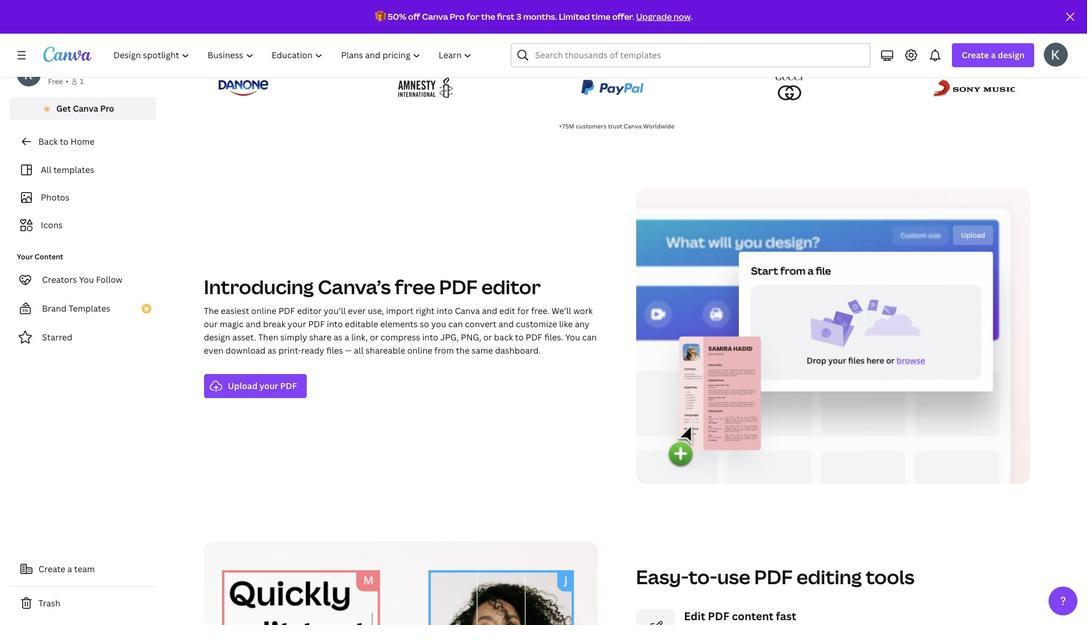 Task type: vqa. For each thing, say whether or not it's contained in the screenshot.
Fashion (2)'s (2)
no



Task type: describe. For each thing, give the bounding box(es) containing it.
photos
[[41, 192, 70, 203]]

1
[[80, 76, 84, 86]]

pdf down customize
[[526, 331, 543, 343]]

work
[[574, 305, 593, 316]]

edit
[[684, 609, 706, 623]]

🎁
[[375, 11, 386, 22]]

50%
[[388, 11, 407, 22]]

shareable
[[366, 344, 405, 356]]

pdf right use
[[755, 564, 793, 590]]

get canva pro
[[56, 103, 114, 114]]

templates
[[53, 164, 94, 175]]

introducing canva's free pdf editor the easiest online pdf editor you'll ever use, import right into canva and edit for free. we'll work our magic and break your pdf into editable elements so you can convert and customize like any design asset. then simply share as a link, or compress into jpg, png, or back to pdf files. you can even download as print-ready files — all shareable online from the same dashboard.
[[204, 274, 597, 356]]

back
[[38, 136, 58, 147]]

dashboard.
[[495, 344, 541, 356]]

you
[[431, 318, 447, 329]]

0 vertical spatial into
[[437, 305, 453, 316]]

png,
[[461, 331, 482, 343]]

we'll
[[552, 305, 572, 316]]

icons link
[[17, 214, 149, 237]]

+75m customers trust canva worldwide
[[559, 122, 675, 130]]

0 horizontal spatial to
[[60, 136, 68, 147]]

0 horizontal spatial online
[[251, 305, 277, 316]]

like
[[559, 318, 573, 329]]

same
[[472, 344, 493, 356]]

so
[[420, 318, 429, 329]]

follow
[[96, 274, 123, 285]]

all templates
[[41, 164, 94, 175]]

share
[[309, 331, 332, 343]]

trusted by element
[[202, 66, 1033, 109]]

even
[[204, 344, 223, 356]]

0 horizontal spatial and
[[246, 318, 261, 329]]

download
[[226, 344, 266, 356]]

1 vertical spatial into
[[327, 318, 343, 329]]

now
[[674, 11, 691, 22]]

0 vertical spatial pro
[[450, 11, 465, 22]]

trash link
[[10, 592, 156, 616]]

your
[[17, 252, 33, 262]]

create for create a design
[[962, 49, 990, 61]]

you inside introducing canva's free pdf editor the easiest online pdf editor you'll ever use, import right into canva and edit for free. we'll work our magic and break your pdf into editable elements so you can convert and customize like any design asset. then simply share as a link, or compress into jpg, png, or back to pdf files. you can even download as print-ready files — all shareable online from the same dashboard.
[[566, 331, 581, 343]]

0 horizontal spatial as
[[268, 344, 277, 356]]

create a design button
[[953, 43, 1035, 67]]

+75m
[[559, 122, 575, 130]]

create a team
[[38, 563, 95, 575]]

ever
[[348, 305, 366, 316]]

content
[[732, 609, 774, 623]]

2 horizontal spatial and
[[499, 318, 514, 329]]

canva right off
[[422, 11, 448, 22]]

1 horizontal spatial as
[[334, 331, 343, 343]]

link,
[[351, 331, 368, 343]]

easiest
[[221, 305, 249, 316]]

creators you follow
[[42, 274, 123, 285]]

pdf up you
[[439, 274, 478, 299]]

edit
[[500, 305, 516, 316]]

print-
[[279, 344, 301, 356]]

offer.
[[613, 11, 635, 22]]

trash
[[38, 598, 60, 609]]

canva right the trust
[[624, 122, 642, 130]]

your inside introducing canva's free pdf editor the easiest online pdf editor you'll ever use, import right into canva and edit for free. we'll work our magic and break your pdf into editable elements so you can convert and customize like any design asset. then simply share as a link, or compress into jpg, png, or back to pdf files. you can even download as print-ready files — all shareable online from the same dashboard.
[[288, 318, 306, 329]]

personal
[[48, 63, 84, 74]]

use
[[718, 564, 751, 590]]

canva inside introducing canva's free pdf editor the easiest online pdf editor you'll ever use, import right into canva and edit for free. we'll work our magic and break your pdf into editable elements so you can convert and customize like any design asset. then simply share as a link, or compress into jpg, png, or back to pdf files. you can even download as print-ready files — all shareable online from the same dashboard.
[[455, 305, 480, 316]]

limited
[[559, 11, 590, 22]]

1 horizontal spatial online
[[407, 344, 433, 356]]

from
[[435, 344, 454, 356]]

•
[[66, 76, 68, 86]]

customers
[[576, 122, 607, 130]]

to-
[[689, 564, 718, 590]]

files
[[327, 344, 343, 356]]

free.
[[532, 305, 550, 316]]

1 or from the left
[[370, 331, 379, 343]]

pdf right the edit at right
[[708, 609, 730, 623]]

your inside button
[[260, 380, 278, 391]]

then
[[258, 331, 278, 343]]

easy-to-use pdf editing tools
[[636, 564, 915, 590]]

editable
[[345, 318, 378, 329]]

compress
[[381, 331, 420, 343]]

your content
[[17, 252, 63, 262]]

create a design
[[962, 49, 1025, 61]]

all
[[354, 344, 364, 356]]

design inside the create a design dropdown button
[[998, 49, 1025, 61]]

0 vertical spatial editor
[[482, 274, 541, 299]]

free
[[48, 76, 63, 86]]

all
[[41, 164, 51, 175]]

brand templates
[[42, 303, 110, 314]]

magic
[[220, 318, 244, 329]]

home
[[70, 136, 95, 147]]

jpg,
[[441, 331, 459, 343]]

easy-
[[636, 564, 689, 590]]

right
[[416, 305, 435, 316]]

import
[[386, 305, 414, 316]]

design inside introducing canva's free pdf editor the easiest online pdf editor you'll ever use, import right into canva and edit for free. we'll work our magic and break your pdf into editable elements so you can convert and customize like any design asset. then simply share as a link, or compress into jpg, png, or back to pdf files. you can even download as print-ready files — all shareable online from the same dashboard.
[[204, 331, 230, 343]]

a for team
[[67, 563, 72, 575]]

pdf inside button
[[280, 380, 297, 391]]

customize
[[516, 318, 557, 329]]

get
[[56, 103, 71, 114]]



Task type: locate. For each thing, give the bounding box(es) containing it.
can up jpg,
[[449, 318, 463, 329]]

the left first
[[481, 11, 496, 22]]

to right 'back'
[[60, 136, 68, 147]]

1 vertical spatial can
[[583, 331, 597, 343]]

online
[[251, 305, 277, 316], [407, 344, 433, 356]]

0 vertical spatial design
[[998, 49, 1025, 61]]

2 horizontal spatial a
[[992, 49, 996, 61]]

any
[[575, 318, 590, 329]]

1 vertical spatial create
[[38, 563, 65, 575]]

0 horizontal spatial or
[[370, 331, 379, 343]]

as down then
[[268, 344, 277, 356]]

0 horizontal spatial the
[[456, 344, 470, 356]]

0 vertical spatial online
[[251, 305, 277, 316]]

the inside introducing canva's free pdf editor the easiest online pdf editor you'll ever use, import right into canva and edit for free. we'll work our magic and break your pdf into editable elements so you can convert and customize like any design asset. then simply share as a link, or compress into jpg, png, or back to pdf files. you can even download as print-ready files — all shareable online from the same dashboard.
[[456, 344, 470, 356]]

0 horizontal spatial pro
[[100, 103, 114, 114]]

1 horizontal spatial to
[[515, 331, 524, 343]]

online down compress at the bottom left of page
[[407, 344, 433, 356]]

or
[[370, 331, 379, 343], [484, 331, 492, 343]]

to up dashboard.
[[515, 331, 524, 343]]

1 vertical spatial editor
[[297, 305, 322, 316]]

.
[[691, 11, 693, 22]]

1 horizontal spatial editor
[[482, 274, 541, 299]]

asset.
[[232, 331, 256, 343]]

0 vertical spatial your
[[288, 318, 306, 329]]

canva inside button
[[73, 103, 98, 114]]

1 horizontal spatial design
[[998, 49, 1025, 61]]

use,
[[368, 305, 384, 316]]

edit pdf content fast
[[684, 609, 797, 623]]

1 vertical spatial the
[[456, 344, 470, 356]]

simply
[[281, 331, 307, 343]]

0 horizontal spatial for
[[467, 11, 480, 22]]

create up sony music image
[[962, 49, 990, 61]]

danone image
[[216, 73, 271, 102]]

or right the link,
[[370, 331, 379, 343]]

canva up convert
[[455, 305, 480, 316]]

1 vertical spatial design
[[204, 331, 230, 343]]

0 horizontal spatial can
[[449, 318, 463, 329]]

1 horizontal spatial pro
[[450, 11, 465, 22]]

you down like
[[566, 331, 581, 343]]

and up asset.
[[246, 318, 261, 329]]

a up sony music image
[[992, 49, 996, 61]]

worldwide
[[644, 122, 675, 130]]

editing
[[797, 564, 862, 590]]

trust
[[608, 122, 623, 130]]

pdf down print-
[[280, 380, 297, 391]]

your up the simply
[[288, 318, 306, 329]]

0 horizontal spatial design
[[204, 331, 230, 343]]

photos link
[[17, 186, 149, 209]]

for
[[467, 11, 480, 22], [518, 305, 529, 316]]

time
[[592, 11, 611, 22]]

0 vertical spatial create
[[962, 49, 990, 61]]

content
[[35, 252, 63, 262]]

brand
[[42, 303, 67, 314]]

a inside introducing canva's free pdf editor the easiest online pdf editor you'll ever use, import right into canva and edit for free. we'll work our magic and break your pdf into editable elements so you can convert and customize like any design asset. then simply share as a link, or compress into jpg, png, or back to pdf files. you can even download as print-ready files — all shareable online from the same dashboard.
[[345, 331, 349, 343]]

pro inside button
[[100, 103, 114, 114]]

pdf up share
[[308, 318, 325, 329]]

—
[[345, 344, 352, 356]]

0 vertical spatial to
[[60, 136, 68, 147]]

get canva pro button
[[10, 97, 156, 120]]

a inside dropdown button
[[992, 49, 996, 61]]

months.
[[524, 11, 557, 22]]

icons
[[41, 219, 63, 231]]

pdf up break
[[279, 305, 295, 316]]

1 vertical spatial a
[[345, 331, 349, 343]]

1 vertical spatial pro
[[100, 103, 114, 114]]

0 horizontal spatial create
[[38, 563, 65, 575]]

canva right get
[[73, 103, 98, 114]]

0 vertical spatial a
[[992, 49, 996, 61]]

back
[[494, 331, 513, 343]]

1 horizontal spatial the
[[481, 11, 496, 22]]

0 horizontal spatial a
[[67, 563, 72, 575]]

design
[[998, 49, 1025, 61], [204, 331, 230, 343]]

1 horizontal spatial or
[[484, 331, 492, 343]]

canva's
[[318, 274, 391, 299]]

paypal image
[[579, 73, 648, 102]]

to
[[60, 136, 68, 147], [515, 331, 524, 343]]

1 horizontal spatial a
[[345, 331, 349, 343]]

3
[[517, 11, 522, 22]]

create inside dropdown button
[[962, 49, 990, 61]]

upgrade now button
[[636, 11, 691, 22]]

into down so
[[422, 331, 438, 343]]

back to home
[[38, 136, 95, 147]]

online up break
[[251, 305, 277, 316]]

pro
[[450, 11, 465, 22], [100, 103, 114, 114]]

sony music image
[[933, 73, 1018, 102]]

you inside 'creators you follow' link
[[79, 274, 94, 285]]

free •
[[48, 76, 68, 86]]

as up files
[[334, 331, 343, 343]]

to inside introducing canva's free pdf editor the easiest online pdf editor you'll ever use, import right into canva and edit for free. we'll work our magic and break your pdf into editable elements so you can convert and customize like any design asset. then simply share as a link, or compress into jpg, png, or back to pdf files. you can even download as print-ready files — all shareable online from the same dashboard.
[[515, 331, 524, 343]]

and down edit
[[499, 318, 514, 329]]

our
[[204, 318, 218, 329]]

off
[[408, 11, 421, 22]]

1 vertical spatial online
[[407, 344, 433, 356]]

1 horizontal spatial you
[[566, 331, 581, 343]]

break
[[263, 318, 286, 329]]

create inside button
[[38, 563, 65, 575]]

upgrade
[[636, 11, 672, 22]]

creators you follow link
[[10, 268, 156, 292]]

1 horizontal spatial and
[[482, 305, 498, 316]]

for inside introducing canva's free pdf editor the easiest online pdf editor you'll ever use, import right into canva and edit for free. we'll work our magic and break your pdf into editable elements so you can convert and customize like any design asset. then simply share as a link, or compress into jpg, png, or back to pdf files. you can even download as print-ready files — all shareable online from the same dashboard.
[[518, 305, 529, 316]]

a left the link,
[[345, 331, 349, 343]]

or up same
[[484, 331, 492, 343]]

introducing
[[204, 274, 314, 299]]

1 horizontal spatial create
[[962, 49, 990, 61]]

tools
[[866, 564, 915, 590]]

upload your pdf
[[228, 380, 297, 391]]

2 or from the left
[[484, 331, 492, 343]]

upload
[[228, 380, 258, 391]]

1 horizontal spatial can
[[583, 331, 597, 343]]

a inside button
[[67, 563, 72, 575]]

editor
[[482, 274, 541, 299], [297, 305, 322, 316]]

1 vertical spatial to
[[515, 331, 524, 343]]

design up even on the left bottom
[[204, 331, 230, 343]]

canva
[[422, 11, 448, 22], [73, 103, 98, 114], [624, 122, 642, 130], [455, 305, 480, 316]]

starred link
[[10, 326, 156, 350]]

amnesty international image
[[395, 73, 455, 102]]

2 vertical spatial into
[[422, 331, 438, 343]]

can down any
[[583, 331, 597, 343]]

pro up the back to home link
[[100, 103, 114, 114]]

1 horizontal spatial your
[[288, 318, 306, 329]]

create left team
[[38, 563, 65, 575]]

0 vertical spatial the
[[481, 11, 496, 22]]

editor left you'll
[[297, 305, 322, 316]]

team
[[74, 563, 95, 575]]

as
[[334, 331, 343, 343], [268, 344, 277, 356]]

your right upload
[[260, 380, 278, 391]]

Search search field
[[535, 44, 863, 67]]

0 vertical spatial as
[[334, 331, 343, 343]]

elements
[[380, 318, 418, 329]]

create a team button
[[10, 557, 156, 581]]

design left kendall parks icon
[[998, 49, 1025, 61]]

can
[[449, 318, 463, 329], [583, 331, 597, 343]]

fast
[[777, 609, 797, 623]]

0 horizontal spatial you
[[79, 274, 94, 285]]

into
[[437, 305, 453, 316], [327, 318, 343, 329], [422, 331, 438, 343]]

starred
[[42, 332, 72, 343]]

None search field
[[511, 43, 871, 67]]

1 vertical spatial as
[[268, 344, 277, 356]]

1 vertical spatial you
[[566, 331, 581, 343]]

0 vertical spatial you
[[79, 274, 94, 285]]

0 horizontal spatial your
[[260, 380, 278, 391]]

0 horizontal spatial editor
[[297, 305, 322, 316]]

you left follow on the left top
[[79, 274, 94, 285]]

create
[[962, 49, 990, 61], [38, 563, 65, 575]]

top level navigation element
[[106, 43, 483, 67]]

convert
[[465, 318, 497, 329]]

free
[[395, 274, 435, 299]]

introducing canva's free pdf editor image
[[636, 188, 1030, 484]]

0 vertical spatial for
[[467, 11, 480, 22]]

first
[[497, 11, 515, 22]]

0 vertical spatial can
[[449, 318, 463, 329]]

editor up edit
[[482, 274, 541, 299]]

1 vertical spatial your
[[260, 380, 278, 391]]

upload your pdf button
[[204, 374, 307, 398]]

into up you
[[437, 305, 453, 316]]

🎁 50% off canva pro for the first 3 months. limited time offer. upgrade now .
[[375, 11, 693, 22]]

gucci image
[[772, 73, 809, 102]]

a for design
[[992, 49, 996, 61]]

for right edit
[[518, 305, 529, 316]]

a left team
[[67, 563, 72, 575]]

and
[[482, 305, 498, 316], [246, 318, 261, 329], [499, 318, 514, 329]]

kendall parks image
[[1044, 43, 1069, 67]]

2 vertical spatial a
[[67, 563, 72, 575]]

the
[[204, 305, 219, 316]]

for left first
[[467, 11, 480, 22]]

pro right off
[[450, 11, 465, 22]]

into down you'll
[[327, 318, 343, 329]]

the down the png,
[[456, 344, 470, 356]]

create for create a team
[[38, 563, 65, 575]]

you'll
[[324, 305, 346, 316]]

and up convert
[[482, 305, 498, 316]]

1 horizontal spatial for
[[518, 305, 529, 316]]

files.
[[545, 331, 564, 343]]

1 vertical spatial for
[[518, 305, 529, 316]]

pdf
[[439, 274, 478, 299], [279, 305, 295, 316], [308, 318, 325, 329], [526, 331, 543, 343], [280, 380, 297, 391], [755, 564, 793, 590], [708, 609, 730, 623]]



